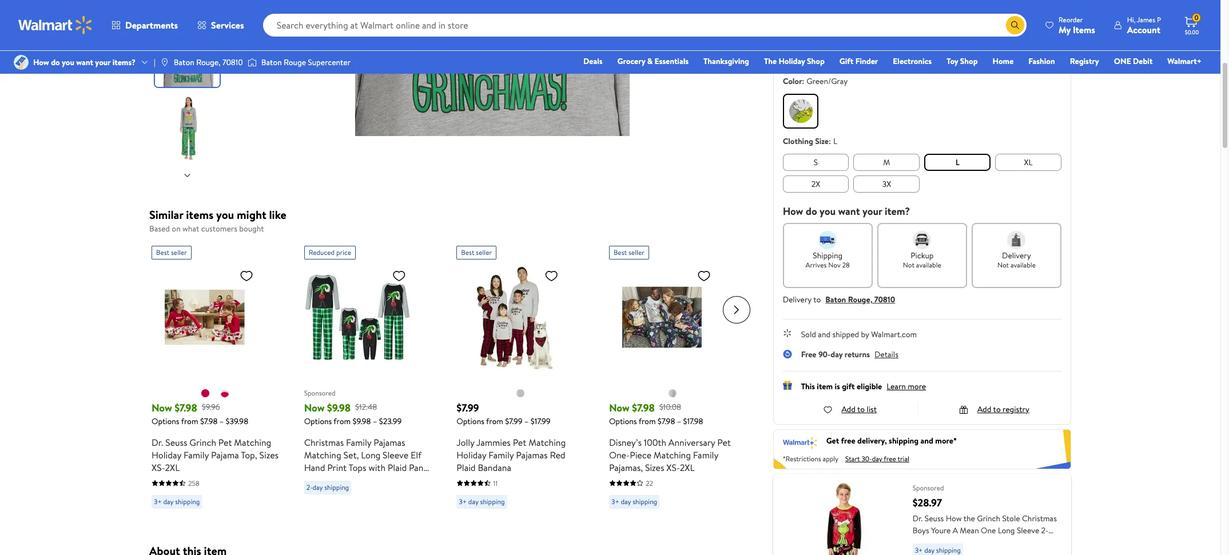 Task type: vqa. For each thing, say whether or not it's contained in the screenshot.
Offering
no



Task type: locate. For each thing, give the bounding box(es) containing it.
home link
[[988, 55, 1019, 68]]

how do you want your items?
[[33, 57, 136, 68]]

l inside "button"
[[956, 157, 960, 168]]

holiday inside jolly jammies pet matching holiday family pajamas red plaid bandana
[[457, 449, 487, 461]]

long up size:
[[998, 525, 1015, 537]]

how for how do you want your items?
[[33, 57, 49, 68]]

$12.48
[[355, 402, 377, 413]]

1 from from the left
[[181, 416, 198, 427]]

matching down $7.99 options from $7.99 – $17.99
[[529, 436, 566, 449]]

1 horizontal spatial 2xl
[[680, 461, 695, 474]]

0 vertical spatial rouge,
[[196, 57, 221, 68]]

plaid
[[388, 461, 407, 474], [457, 461, 476, 474]]

2- right one
[[1042, 525, 1049, 537]]

baton
[[174, 57, 194, 68], [261, 57, 282, 68], [826, 294, 846, 306]]

xs- inside disney's 100th anniversary pet one-piece matching family pajamas, sizes xs-2xl
[[667, 461, 680, 474]]

1 best from the left
[[156, 247, 169, 257]]

delivery for to
[[783, 294, 812, 306]]

day
[[831, 349, 843, 360], [872, 454, 882, 464], [313, 483, 323, 492], [163, 497, 174, 507], [468, 497, 479, 507], [621, 497, 631, 507], [925, 546, 935, 555]]

from inside now $7.98 $10.08 options from $7.98 – $17.98
[[639, 416, 656, 427]]

christmas up hand
[[304, 436, 344, 449]]

shipping up trial
[[889, 435, 919, 447]]

0 horizontal spatial pajama
[[211, 449, 239, 461]]

1 horizontal spatial sponsored
[[913, 483, 944, 493]]

2 plaid from the left
[[457, 461, 476, 474]]

1 horizontal spatial shop
[[960, 55, 978, 67]]

matching down $17.98
[[654, 449, 691, 461]]

how for how do you want your item?
[[783, 204, 803, 219]]

plaid right with
[[388, 461, 407, 474]]

a
[[953, 525, 958, 537]]

christmas inside sponsored $28.97 dr. seuss how the grinch stole christmas boys youre a mean one long sleeve 2- piece pajama set, grinch, size: 12 3+ day shipping
[[1022, 513, 1057, 525]]

grinch
[[190, 436, 216, 449], [977, 513, 1001, 525]]

dr. inside sponsored $28.97 dr. seuss how the grinch stole christmas boys youre a mean one long sleeve 2- piece pajama set, grinch, size: 12 3+ day shipping
[[913, 513, 923, 525]]

you inside similar items you might like based on what customers bought
[[216, 207, 234, 223]]

0 horizontal spatial piece
[[630, 449, 652, 461]]

james
[[1137, 15, 1156, 24]]

3 best from the left
[[614, 247, 627, 257]]

– left $23.99
[[373, 416, 377, 427]]

plaid down jolly
[[457, 461, 476, 474]]

piece inside disney's 100th anniversary pet one-piece matching family pajamas, sizes xs-2xl
[[630, 449, 652, 461]]

start 30-day free trial
[[846, 454, 910, 464]]

 image down walmart image
[[14, 55, 29, 70]]

seller
[[171, 247, 187, 257], [476, 247, 492, 257], [629, 247, 645, 257]]

disney's 100th anniversary pet one-piece matching family pajamas, sizes xs-2xl image
[[609, 264, 716, 370]]

next image image
[[183, 171, 192, 180]]

family up 11
[[489, 449, 514, 461]]

0 horizontal spatial available
[[916, 260, 942, 270]]

– inside $7.99 options from $7.99 – $17.99
[[525, 416, 529, 427]]

1 options from the left
[[152, 416, 179, 427]]

– down "grey crew" icon
[[525, 416, 529, 427]]

2- for family
[[306, 483, 313, 492]]

grinch up one
[[977, 513, 1001, 525]]

3 3+ day shipping from the left
[[612, 497, 657, 507]]

delivery down intent image for delivery
[[1002, 250, 1031, 261]]

and right sold
[[818, 329, 831, 340]]

1 vertical spatial piece
[[913, 537, 932, 549]]

dr. inside the dr. seuss grinch pet matching holiday family pajama top, sizes xs-2xl
[[152, 436, 163, 449]]

0 horizontal spatial best
[[156, 247, 169, 257]]

1 horizontal spatial long
[[998, 525, 1015, 537]]

0 horizontal spatial set,
[[344, 449, 359, 461]]

delivery
[[1002, 250, 1031, 261], [783, 294, 812, 306]]

2- inside christmas family pajamas matching set, long sleeve elf hand print tops with plaid pants sleepwear loungewear 2-day shipping
[[306, 483, 313, 492]]

family up tops
[[346, 436, 371, 449]]

intent image for pickup image
[[913, 231, 932, 249]]

available inside delivery not available
[[1011, 260, 1036, 270]]

womens $17.99
[[872, 42, 902, 66]]

toy shop link
[[942, 55, 983, 68]]

long up loungewear
[[361, 449, 381, 461]]

set, down the "mean"
[[960, 537, 974, 549]]

0 horizontal spatial now
[[152, 401, 172, 415]]

0 vertical spatial 2-
[[306, 483, 313, 492]]

jolly
[[457, 436, 475, 449]]

$28.97 group
[[773, 474, 1072, 556]]

2 from from the left
[[334, 416, 351, 427]]

dr. down now $7.98 $9.96 options from $7.98 – $39.98
[[152, 436, 163, 449]]

family up the 258
[[184, 449, 209, 461]]

1 horizontal spatial pajama
[[934, 537, 958, 549]]

matching
[[234, 436, 271, 449], [529, 436, 566, 449], [304, 449, 341, 461], [654, 449, 691, 461]]

matching up sleepwear
[[304, 449, 341, 461]]

3+ inside sponsored $28.97 dr. seuss how the grinch stole christmas boys youre a mean one long sleeve 2- piece pajama set, grinch, size: 12 3+ day shipping
[[915, 546, 923, 555]]

baton right the |
[[174, 57, 194, 68]]

the
[[964, 513, 975, 525]]

2xl inside disney's 100th anniversary pet one-piece matching family pajamas, sizes xs-2xl
[[680, 461, 695, 474]]

pet right anniversary
[[718, 436, 731, 449]]

1 – from the left
[[219, 416, 224, 427]]

my
[[1059, 23, 1071, 36]]

your left items?
[[95, 57, 111, 68]]

registry link
[[1065, 55, 1105, 68]]

$17.99
[[877, 54, 897, 66], [531, 416, 551, 427]]

2 best from the left
[[461, 247, 475, 257]]

do down "2x" button
[[806, 204, 817, 219]]

one
[[1114, 55, 1131, 67]]

toy
[[947, 55, 959, 67]]

1 horizontal spatial rouge,
[[848, 294, 873, 306]]

3 – from the left
[[525, 416, 529, 427]]

1 horizontal spatial sleeve
[[1017, 525, 1040, 537]]

2- inside sponsored $28.97 dr. seuss how the grinch stole christmas boys youre a mean one long sleeve 2- piece pajama set, grinch, size: 12 3+ day shipping
[[1042, 525, 1049, 537]]

1 vertical spatial delivery
[[783, 294, 812, 306]]

grinch inside sponsored $28.97 dr. seuss how the grinch stole christmas boys youre a mean one long sleeve 2- piece pajama set, grinch, size: 12 3+ day shipping
[[977, 513, 1001, 525]]

best seller for jolly
[[461, 247, 492, 257]]

add to favorites list, christmas family pajamas matching set, long sleeve elf hand print tops with plaid pants sleepwear loungewear image
[[392, 269, 406, 283]]

1 horizontal spatial set,
[[960, 537, 974, 549]]

0 horizontal spatial xs-
[[152, 461, 165, 474]]

2xl
[[165, 461, 180, 474], [680, 461, 695, 474]]

0 horizontal spatial want
[[76, 57, 93, 68]]

seuss up youre
[[925, 513, 944, 525]]

long inside sponsored $28.97 dr. seuss how the grinch stole christmas boys youre a mean one long sleeve 2- piece pajama set, grinch, size: 12 3+ day shipping
[[998, 525, 1015, 537]]

options inside now $7.98 $10.08 options from $7.98 – $17.98
[[609, 416, 637, 427]]

70810 up walmart.com
[[875, 294, 895, 306]]

how up a
[[946, 513, 962, 525]]

2 product group from the left
[[304, 241, 432, 513]]

$0.00
[[1185, 28, 1199, 36]]

day inside christmas family pajamas matching set, long sleeve elf hand print tops with plaid pants sleepwear loungewear 2-day shipping
[[313, 483, 323, 492]]

l
[[834, 136, 838, 147], [956, 157, 960, 168]]

0 horizontal spatial not
[[903, 260, 915, 270]]

from up the dr. seuss grinch pet matching holiday family pajama top, sizes xs-2xl
[[181, 416, 198, 427]]

1 vertical spatial l
[[956, 157, 960, 168]]

– left $17.98
[[677, 416, 681, 427]]

details
[[875, 349, 899, 360]]

add to list
[[842, 404, 877, 415]]

from inside $7.99 options from $7.99 – $17.99
[[486, 416, 503, 427]]

shipping
[[889, 435, 919, 447], [324, 483, 349, 492], [175, 497, 200, 507], [480, 497, 505, 507], [633, 497, 657, 507], [936, 546, 961, 555]]

sponsored for $28.97
[[913, 483, 944, 493]]

not down intent image for pickup
[[903, 260, 915, 270]]

best for dr.
[[156, 247, 169, 257]]

shop
[[807, 55, 825, 67], [960, 55, 978, 67]]

from up print
[[334, 416, 351, 427]]

3+ day shipping down the 258
[[154, 497, 200, 507]]

deals
[[584, 55, 603, 67]]

sizes
[[259, 449, 279, 461], [645, 461, 664, 474]]

delivery up sold
[[783, 294, 812, 306]]

1 horizontal spatial how
[[783, 204, 803, 219]]

4 from from the left
[[639, 416, 656, 427]]

 image left rouge
[[248, 57, 257, 68]]

not inside delivery not available
[[998, 260, 1009, 270]]

matching inside disney's 100th anniversary pet one-piece matching family pajamas, sizes xs-2xl
[[654, 449, 691, 461]]

sleeve up 12
[[1017, 525, 1040, 537]]

0 horizontal spatial seller
[[171, 247, 187, 257]]

baton down nov
[[826, 294, 846, 306]]

pajamas left red
[[516, 449, 548, 461]]

1 horizontal spatial do
[[806, 204, 817, 219]]

1 horizontal spatial not
[[998, 260, 1009, 270]]

0 vertical spatial christmas
[[304, 436, 344, 449]]

sponsored inside 'sponsored now $9.98 $12.48 options from $9.98 – $23.99'
[[304, 388, 336, 398]]

seller for jammies
[[476, 247, 492, 257]]

sold
[[801, 329, 816, 340]]

2 add from the left
[[978, 404, 992, 415]]

2 horizontal spatial best seller
[[614, 247, 645, 257]]

shop down toddler
[[807, 55, 825, 67]]

1 horizontal spatial xs-
[[667, 461, 680, 474]]

0 vertical spatial want
[[76, 57, 93, 68]]

 image
[[160, 58, 169, 67]]

0 horizontal spatial sponsored
[[304, 388, 336, 398]]

1 horizontal spatial best
[[461, 247, 475, 257]]

holiday inside the dr. seuss grinch pet matching holiday family pajama top, sizes xs-2xl
[[152, 449, 181, 461]]

1 horizontal spatial  image
[[248, 57, 257, 68]]

2 seller from the left
[[476, 247, 492, 257]]

1 horizontal spatial available
[[1011, 260, 1036, 270]]

shipping inside christmas family pajamas matching set, long sleeve elf hand print tops with plaid pants sleepwear loungewear 2-day shipping
[[324, 483, 349, 492]]

2 vertical spatial how
[[946, 513, 962, 525]]

fashion
[[1029, 55, 1055, 67]]

seuss down now $7.98 $9.96 options from $7.98 – $39.98
[[165, 436, 187, 449]]

1 add from the left
[[842, 404, 856, 415]]

add to registry
[[978, 404, 1030, 415]]

2 available from the left
[[1011, 260, 1036, 270]]

0 horizontal spatial and
[[818, 329, 831, 340]]

grey crew image
[[516, 389, 525, 398]]

dr. seuss how the grinch stole christmas boys youre a mean one long sleeve 2-piece pajama set, grinch, size: 12 image
[[782, 483, 904, 556]]

pickup
[[911, 250, 934, 261]]

matching inside the dr. seuss grinch pet matching holiday family pajama top, sizes xs-2xl
[[234, 436, 271, 449]]

family inside christmas family pajamas matching set, long sleeve elf hand print tops with plaid pants sleepwear loungewear 2-day shipping
[[346, 436, 371, 449]]

plaid inside christmas family pajamas matching set, long sleeve elf hand print tops with plaid pants sleepwear loungewear 2-day shipping
[[388, 461, 407, 474]]

1 horizontal spatial seuss
[[925, 513, 944, 525]]

similar items you might like based on what customers bought
[[149, 207, 286, 235]]

0
[[1195, 13, 1199, 22]]

to for registry
[[993, 404, 1001, 415]]

might
[[237, 207, 266, 223]]

: down the holiday shop
[[802, 76, 805, 87]]

is
[[835, 381, 840, 392]]

pet right jammies
[[513, 436, 527, 449]]

xl button
[[996, 154, 1062, 171]]

1 horizontal spatial $9.98
[[353, 416, 371, 427]]

0 horizontal spatial sizes
[[259, 449, 279, 461]]

1 vertical spatial your
[[863, 204, 883, 219]]

1 horizontal spatial best seller
[[461, 247, 492, 257]]

sizes up "22"
[[645, 461, 664, 474]]

0 horizontal spatial 3+ day shipping
[[154, 497, 200, 507]]

electronics
[[893, 55, 932, 67]]

add for add to registry
[[978, 404, 992, 415]]

to left the list
[[858, 404, 865, 415]]

holiday
[[779, 55, 805, 67], [152, 449, 181, 461], [457, 449, 487, 461]]

0 vertical spatial your
[[95, 57, 111, 68]]

3+ day shipping down 11
[[459, 497, 505, 507]]

1 horizontal spatial l
[[956, 157, 960, 168]]

1 vertical spatial set,
[[960, 537, 974, 549]]

1 vertical spatial pajama
[[934, 537, 958, 549]]

1 horizontal spatial delivery
[[1002, 250, 1031, 261]]

and left more*
[[921, 435, 934, 447]]

now inside now $7.98 $10.08 options from $7.98 – $17.98
[[609, 401, 630, 415]]

you up intent image for shipping
[[820, 204, 836, 219]]

3+ day shipping down "22"
[[612, 497, 657, 507]]

rouge, down services dropdown button at the top of page
[[196, 57, 221, 68]]

1 vertical spatial want
[[838, 204, 860, 219]]

grinch inside the dr. seuss grinch pet matching holiday family pajama top, sizes xs-2xl
[[190, 436, 216, 449]]

baton left rouge
[[261, 57, 282, 68]]

get
[[826, 435, 839, 447]]

0 horizontal spatial plaid
[[388, 461, 407, 474]]

0 vertical spatial sleeve
[[383, 449, 409, 461]]

2 horizontal spatial best
[[614, 247, 627, 257]]

0 horizontal spatial $9.98
[[327, 401, 351, 415]]

gift finder
[[840, 55, 878, 67]]

$9.98 down $12.48
[[353, 416, 371, 427]]

3 product group from the left
[[457, 241, 584, 513]]

learn
[[887, 381, 906, 392]]

pajamas
[[374, 436, 405, 449], [516, 449, 548, 461]]

2 options from the left
[[304, 416, 332, 427]]

and inside 'banner'
[[921, 435, 934, 447]]

red
[[550, 449, 566, 461]]

family down $17.98
[[693, 449, 719, 461]]

$9.98 left $12.48
[[327, 401, 351, 415]]

how down "2x" button
[[783, 204, 803, 219]]

0 horizontal spatial free
[[841, 435, 856, 447]]

start
[[846, 454, 860, 464]]

add left registry
[[978, 404, 992, 415]]

1 horizontal spatial seller
[[476, 247, 492, 257]]

family inside jolly jammies pet matching holiday family pajamas red plaid bandana
[[489, 449, 514, 461]]

0 horizontal spatial shop
[[807, 55, 825, 67]]

1 horizontal spatial want
[[838, 204, 860, 219]]

0 horizontal spatial christmas
[[304, 436, 344, 449]]

the holiday shop
[[764, 55, 825, 67]]

product group
[[152, 241, 279, 513], [304, 241, 432, 513], [457, 241, 584, 513], [609, 241, 737, 513]]

3+ for disney's 100th anniversary pet one-piece matching family pajamas, sizes xs-2xl
[[612, 497, 619, 507]]

shipping
[[813, 250, 843, 261]]

infant button
[[783, 7, 849, 34]]

now left "$9.96"
[[152, 401, 172, 415]]

family
[[346, 436, 371, 449], [184, 449, 209, 461], [489, 449, 514, 461], [693, 449, 719, 461]]

2 3+ day shipping from the left
[[459, 497, 505, 507]]

1 horizontal spatial add
[[978, 404, 992, 415]]

now inside now $7.98 $9.96 options from $7.98 – $39.98
[[152, 401, 172, 415]]

3 from from the left
[[486, 416, 503, 427]]

price
[[336, 247, 351, 257]]

add to favorites list, jolly jammies pet matching holiday family pajamas red plaid bandana image
[[545, 269, 559, 283]]

pajamas down $23.99
[[374, 436, 405, 449]]

add to favorites list, disney's 100th anniversary pet one-piece matching family pajamas, sizes xs-2xl image
[[697, 269, 711, 283]]

set, inside sponsored $28.97 dr. seuss how the grinch stole christmas boys youre a mean one long sleeve 2- piece pajama set, grinch, size: 12 3+ day shipping
[[960, 537, 974, 549]]

1 vertical spatial :
[[829, 136, 831, 147]]

pajama left top,
[[211, 449, 239, 461]]

christmas right stole
[[1022, 513, 1057, 525]]

shipping inside sponsored $28.97 dr. seuss how the grinch stole christmas boys youre a mean one long sleeve 2- piece pajama set, grinch, size: 12 3+ day shipping
[[936, 546, 961, 555]]

1 horizontal spatial your
[[863, 204, 883, 219]]

xs- inside the dr. seuss grinch pet matching holiday family pajama top, sizes xs-2xl
[[152, 461, 165, 474]]

sponsored
[[304, 388, 336, 398], [913, 483, 944, 493]]

now for disney's
[[609, 401, 630, 415]]

1 seller from the left
[[171, 247, 187, 257]]

top,
[[241, 449, 257, 461]]

sponsored for now
[[304, 388, 336, 398]]

3+ for dr. seuss grinch pet matching holiday family pajama top, sizes xs-2xl
[[154, 497, 162, 507]]

2 horizontal spatial how
[[946, 513, 962, 525]]

1 now from the left
[[152, 401, 172, 415]]

womens
[[872, 42, 902, 53]]

1 horizontal spatial sizes
[[645, 461, 664, 474]]

– inside 'sponsored now $9.98 $12.48 options from $9.98 – $23.99'
[[373, 416, 377, 427]]

0 vertical spatial $9.98
[[327, 401, 351, 415]]

0 horizontal spatial holiday
[[152, 449, 181, 461]]

0 vertical spatial seuss
[[165, 436, 187, 449]]

3 options from the left
[[457, 416, 484, 427]]

sponsored inside sponsored $28.97 dr. seuss how the grinch stole christmas boys youre a mean one long sleeve 2- piece pajama set, grinch, size: 12 3+ day shipping
[[913, 483, 944, 493]]

0 horizontal spatial your
[[95, 57, 111, 68]]

not inside pickup not available
[[903, 260, 915, 270]]

reduced
[[309, 247, 335, 257]]

search icon image
[[1011, 21, 1020, 30]]

shop right toy
[[960, 55, 978, 67]]

grinch down now $7.98 $9.96 options from $7.98 – $39.98
[[190, 436, 216, 449]]

how down walmart image
[[33, 57, 49, 68]]

free right get
[[841, 435, 856, 447]]

you up customers
[[216, 207, 234, 223]]

from up jammies
[[486, 416, 503, 427]]

1 horizontal spatial to
[[858, 404, 865, 415]]

free
[[841, 435, 856, 447], [884, 454, 896, 464]]

item?
[[885, 204, 910, 219]]

1 horizontal spatial plaid
[[457, 461, 476, 474]]

3+ day shipping for disney's 100th anniversary pet one-piece matching family pajamas, sizes xs-2xl
[[612, 497, 657, 507]]

2 now from the left
[[304, 401, 325, 415]]

set, inside christmas family pajamas matching set, long sleeve elf hand print tops with plaid pants sleepwear loungewear 2-day shipping
[[344, 449, 359, 461]]

1 vertical spatial $9.98
[[353, 416, 371, 427]]

2 2xl from the left
[[680, 461, 695, 474]]

1 plaid from the left
[[388, 461, 407, 474]]

gift
[[842, 381, 855, 392]]

2 xs- from the left
[[667, 461, 680, 474]]

shipping down a
[[936, 546, 961, 555]]

toddler
[[803, 42, 829, 53]]

0 horizontal spatial do
[[51, 57, 60, 68]]

0 horizontal spatial  image
[[14, 55, 29, 70]]

now left $12.48
[[304, 401, 325, 415]]

dr. up boys
[[913, 513, 923, 525]]

not down intent image for delivery
[[998, 260, 1009, 270]]

pajama down youre
[[934, 537, 958, 549]]

rouge, up sold and shipped by walmart.com
[[848, 294, 873, 306]]

1 vertical spatial sleeve
[[1017, 525, 1040, 537]]

disney's 100th anniversary pet one-piece matching family pajamas, sizes xs-2xl
[[609, 436, 731, 474]]

from up the 100th
[[639, 416, 656, 427]]

– left $39.98 on the left
[[219, 416, 224, 427]]

3 now from the left
[[609, 401, 630, 415]]

 image
[[14, 55, 29, 70], [248, 57, 257, 68]]

do down walmart image
[[51, 57, 60, 68]]

free left trial
[[884, 454, 896, 464]]

0 horizontal spatial dr.
[[152, 436, 163, 449]]

1 horizontal spatial free
[[884, 454, 896, 464]]

0 horizontal spatial add
[[842, 404, 856, 415]]

shipped
[[833, 329, 859, 340]]

you down walmart image
[[62, 57, 74, 68]]

one
[[981, 525, 996, 537]]

2 shop from the left
[[960, 55, 978, 67]]

1 vertical spatial seuss
[[925, 513, 944, 525]]

reorder my items
[[1059, 15, 1095, 36]]

delivery inside delivery not available
[[1002, 250, 1031, 261]]

$17.99 up red
[[531, 416, 551, 427]]

1 vertical spatial grinch
[[977, 513, 1001, 525]]

1 vertical spatial dr.
[[913, 513, 923, 525]]

your left 'item?'
[[863, 204, 883, 219]]

1 horizontal spatial piece
[[913, 537, 932, 549]]

1 not from the left
[[903, 260, 915, 270]]

1 horizontal spatial $17.99
[[877, 54, 897, 66]]

plaid inside jolly jammies pet matching holiday family pajamas red plaid bandana
[[457, 461, 476, 474]]

4 product group from the left
[[609, 241, 737, 513]]

deals link
[[578, 55, 608, 68]]

3+ day shipping
[[154, 497, 200, 507], [459, 497, 505, 507], [612, 497, 657, 507]]

2 horizontal spatial you
[[820, 204, 836, 219]]

1 vertical spatial $17.99
[[531, 416, 551, 427]]

1 best seller from the left
[[156, 247, 187, 257]]

1 xs- from the left
[[152, 461, 165, 474]]

1 vertical spatial do
[[806, 204, 817, 219]]

want down "2x" button
[[838, 204, 860, 219]]

sizes right top,
[[259, 449, 279, 461]]

1 horizontal spatial dr.
[[913, 513, 923, 525]]

available down intent image for delivery
[[1011, 260, 1036, 270]]

0 vertical spatial pajama
[[211, 449, 239, 461]]

gift finder link
[[835, 55, 883, 68]]

2 – from the left
[[373, 416, 377, 427]]

3 best seller from the left
[[614, 247, 645, 257]]

$7.99 options from $7.99 – $17.99
[[457, 401, 551, 427]]

sizes inside disney's 100th anniversary pet one-piece matching family pajamas, sizes xs-2xl
[[645, 461, 664, 474]]

clothing size list
[[781, 152, 1064, 195]]

2 best seller from the left
[[461, 247, 492, 257]]

bought
[[239, 223, 264, 235]]

$17.99 down the 'womens'
[[877, 54, 897, 66]]

do
[[51, 57, 60, 68], [806, 204, 817, 219]]

more
[[908, 381, 926, 392]]

do for how do you want your items?
[[51, 57, 60, 68]]

3+ day shipping for jolly jammies pet matching holiday family pajamas red plaid bandana
[[459, 497, 505, 507]]

2xl inside the dr. seuss grinch pet matching holiday family pajama top, sizes xs-2xl
[[165, 461, 180, 474]]

available down intent image for pickup
[[916, 260, 942, 270]]

set, left with
[[344, 449, 359, 461]]

intent image for delivery image
[[1008, 231, 1026, 249]]

sleeve left the "elf"
[[383, 449, 409, 461]]

to left registry
[[993, 404, 1001, 415]]

3 seller from the left
[[629, 247, 645, 257]]

1 2xl from the left
[[165, 461, 180, 474]]

2- down hand
[[306, 483, 313, 492]]

2x button
[[783, 176, 849, 193]]

character list
[[781, 5, 1064, 71]]

available inside pickup not available
[[916, 260, 942, 270]]

now up disney's
[[609, 401, 630, 415]]

intent image for shipping image
[[819, 231, 837, 249]]

you for how do you want your items?
[[62, 57, 74, 68]]

: up s button
[[829, 136, 831, 147]]

want left items?
[[76, 57, 93, 68]]

1 vertical spatial christmas
[[1022, 513, 1057, 525]]

$7.98
[[175, 401, 197, 415], [632, 401, 655, 415], [200, 416, 218, 427], [658, 416, 675, 427]]

1 horizontal spatial christmas
[[1022, 513, 1057, 525]]

from inside 'sponsored now $9.98 $12.48 options from $9.98 – $23.99'
[[334, 416, 351, 427]]

1 horizontal spatial holiday
[[457, 449, 487, 461]]

1 horizontal spatial and
[[921, 435, 934, 447]]

matching inside jolly jammies pet matching holiday family pajamas red plaid bandana
[[529, 436, 566, 449]]

add down gift
[[842, 404, 856, 415]]

pet down $39.98 on the left
[[218, 436, 232, 449]]

seuss inside the dr. seuss grinch pet matching holiday family pajama top, sizes xs-2xl
[[165, 436, 187, 449]]

shipping down print
[[324, 483, 349, 492]]

4 – from the left
[[677, 416, 681, 427]]

product group containing $7.99
[[457, 241, 584, 513]]

0 vertical spatial free
[[841, 435, 856, 447]]

pet inside disney's 100th anniversary pet one-piece matching family pajamas, sizes xs-2xl
[[718, 436, 731, 449]]

0 vertical spatial long
[[361, 449, 381, 461]]

2 not from the left
[[998, 260, 1009, 270]]

70810 down services
[[222, 57, 243, 68]]

dr. seuss the grinch matching family pajama sets, 2-piece, women's - image 5 of 6 image
[[155, 94, 222, 161]]

shipping inside 'banner'
[[889, 435, 919, 447]]

1 vertical spatial long
[[998, 525, 1015, 537]]

– inside now $7.98 $9.96 options from $7.98 – $39.98
[[219, 416, 224, 427]]

items
[[1073, 23, 1095, 36]]

1 3+ day shipping from the left
[[154, 497, 200, 507]]

$23.99
[[379, 416, 402, 427]]

1 available from the left
[[916, 260, 942, 270]]

sizes inside the dr. seuss grinch pet matching holiday family pajama top, sizes xs-2xl
[[259, 449, 279, 461]]

0 vertical spatial how
[[33, 57, 49, 68]]

now for dr.
[[152, 401, 172, 415]]

your for items?
[[95, 57, 111, 68]]

4 options from the left
[[609, 416, 637, 427]]

$7.99 up jolly
[[457, 401, 479, 415]]

1 horizontal spatial 70810
[[875, 294, 895, 306]]



Task type: describe. For each thing, give the bounding box(es) containing it.
hand
[[304, 461, 325, 474]]

free
[[801, 349, 817, 360]]

returns
[[845, 349, 870, 360]]

items?
[[113, 57, 136, 68]]

delivery,
[[858, 435, 887, 447]]

debit
[[1133, 55, 1153, 67]]

matching inside christmas family pajamas matching set, long sleeve elf hand print tops with plaid pants sleepwear loungewear 2-day shipping
[[304, 449, 341, 461]]

your for item?
[[863, 204, 883, 219]]

similar
[[149, 207, 183, 223]]

want for item?
[[838, 204, 860, 219]]

0 horizontal spatial 70810
[[222, 57, 243, 68]]

grinch,
[[975, 537, 1001, 549]]

registry
[[1070, 55, 1099, 67]]

anniversary
[[669, 436, 715, 449]]

details button
[[875, 349, 899, 360]]

walmart plus image
[[783, 436, 817, 449]]

kids button
[[854, 7, 920, 34]]

xs- for holiday
[[152, 461, 165, 474]]

22
[[646, 479, 653, 488]]

services
[[211, 19, 244, 31]]

11
[[493, 479, 498, 488]]

family inside disney's 100th anniversary pet one-piece matching family pajamas, sizes xs-2xl
[[693, 449, 719, 461]]

walmart image
[[18, 16, 93, 34]]

pajamas inside christmas family pajamas matching set, long sleeve elf hand print tops with plaid pants sleepwear loungewear 2-day shipping
[[374, 436, 405, 449]]

not for delivery
[[998, 260, 1009, 270]]

pajama inside sponsored $28.97 dr. seuss how the grinch stole christmas boys youre a mean one long sleeve 2- piece pajama set, grinch, size: 12 3+ day shipping
[[934, 537, 958, 549]]

departments
[[125, 19, 178, 31]]

options inside $7.99 options from $7.99 – $17.99
[[457, 416, 484, 427]]

account
[[1127, 23, 1161, 36]]

add for add to list
[[842, 404, 856, 415]]

seller for 100th
[[629, 247, 645, 257]]

clothing
[[783, 136, 813, 147]]

best for disney's
[[614, 247, 627, 257]]

dr. seuss the grinch matching family pajama sets, 2-piece, women's - image 4 of 6 image
[[155, 20, 222, 87]]

do for how do you want your item?
[[806, 204, 817, 219]]

now $7.98 $9.96 options from $7.98 – $39.98
[[152, 401, 248, 427]]

baton for baton rouge supercenter
[[261, 57, 282, 68]]

$7.98 left "$9.96"
[[175, 401, 197, 415]]

hi, james p account
[[1127, 15, 1161, 36]]

rouge
[[284, 57, 306, 68]]

Search search field
[[263, 14, 1027, 37]]

2xl for matching
[[680, 461, 695, 474]]

green/gray
[[807, 76, 848, 87]]

2xl for family
[[165, 461, 180, 474]]

1 shop from the left
[[807, 55, 825, 67]]

3+ day shipping for dr. seuss grinch pet matching holiday family pajama top, sizes xs-2xl
[[154, 497, 200, 507]]

12
[[1020, 537, 1027, 549]]

grocery & essentials link
[[612, 55, 694, 68]]

sponsored now $9.98 $12.48 options from $9.98 – $23.99
[[304, 388, 402, 427]]

28
[[843, 260, 850, 270]]

*restrictions apply
[[783, 454, 839, 464]]

1 vertical spatial free
[[884, 454, 896, 464]]

home
[[993, 55, 1014, 67]]

long inside christmas family pajamas matching set, long sleeve elf hand print tops with plaid pants sleepwear loungewear 2-day shipping
[[361, 449, 381, 461]]

sizes for pajamas,
[[645, 461, 664, 474]]

0 vertical spatial and
[[818, 329, 831, 340]]

blue image
[[668, 389, 678, 398]]

color list
[[781, 92, 1064, 131]]

departments button
[[102, 11, 188, 39]]

registry
[[1003, 404, 1030, 415]]

items
[[186, 207, 214, 223]]

$17.99 inside womens $17.99
[[877, 54, 897, 66]]

pajamas,
[[609, 461, 643, 474]]

the holiday shop link
[[759, 55, 830, 68]]

1 horizontal spatial $7.99
[[505, 416, 523, 427]]

best seller for dr.
[[156, 247, 187, 257]]

walmart.com
[[871, 329, 917, 340]]

$7.98 left $10.08
[[632, 401, 655, 415]]

best seller for disney's
[[614, 247, 645, 257]]

2 horizontal spatial holiday
[[779, 55, 805, 67]]

you for how do you want your item?
[[820, 204, 836, 219]]

100th
[[644, 436, 667, 449]]

one-
[[609, 449, 630, 461]]

$9.96
[[202, 402, 220, 413]]

not for pickup
[[903, 260, 915, 270]]

0 vertical spatial $7.99
[[457, 401, 479, 415]]

christmas family pajamas matching set, long sleeve elf hand print tops with plaid pants sleepwear loungewear image
[[304, 264, 411, 370]]

baton for baton rouge, 70810
[[174, 57, 194, 68]]

get free delivery, shipping and more*
[[826, 435, 957, 447]]

delivery for not
[[1002, 250, 1031, 261]]

available for delivery
[[1011, 260, 1036, 270]]

to for baton
[[814, 294, 821, 306]]

2x
[[812, 178, 821, 190]]

toddler button
[[783, 39, 849, 69]]

Walmart Site-Wide search field
[[263, 14, 1027, 37]]

 image for how
[[14, 55, 29, 70]]

fashion link
[[1024, 55, 1061, 68]]

sizes for top,
[[259, 449, 279, 461]]

shipping arrives nov 28
[[806, 250, 850, 270]]

baton rouge supercenter
[[261, 57, 351, 68]]

xs- for piece
[[667, 461, 680, 474]]

xl
[[1024, 157, 1033, 168]]

next slide for similar items you might like list image
[[723, 296, 750, 324]]

color : green/gray
[[783, 76, 848, 87]]

1 vertical spatial rouge,
[[848, 294, 873, 306]]

christmas inside christmas family pajamas matching set, long sleeve elf hand print tops with plaid pants sleepwear loungewear 2-day shipping
[[304, 436, 344, 449]]

pants
[[409, 461, 431, 474]]

day inside the get free delivery, shipping and more* 'banner'
[[872, 454, 882, 464]]

options inside 'sponsored now $9.98 $12.48 options from $9.98 – $23.99'
[[304, 416, 332, 427]]

mean
[[960, 525, 979, 537]]

|
[[154, 57, 156, 68]]

electronics link
[[888, 55, 937, 68]]

pet inside button
[[1023, 10, 1035, 21]]

on
[[172, 223, 181, 235]]

options inside now $7.98 $9.96 options from $7.98 – $39.98
[[152, 416, 179, 427]]

available for pickup
[[916, 260, 942, 270]]

dr. seuss grinch pet matching holiday family pajama top, sizes xs-2xl
[[152, 436, 279, 474]]

now inside 'sponsored now $9.98 $12.48 options from $9.98 – $23.99'
[[304, 401, 325, 415]]

add to favorites list, dr. seuss grinch pet matching holiday family pajama top, sizes xs-2xl image
[[240, 269, 253, 283]]

$39.98
[[226, 416, 248, 427]]

piece inside sponsored $28.97 dr. seuss how the grinch stole christmas boys youre a mean one long sleeve 2- piece pajama set, grinch, size: 12 3+ day shipping
[[913, 537, 932, 549]]

christmas family pajamas matching set, long sleeve elf hand print tops with plaid pants sleepwear loungewear 2-day shipping
[[304, 436, 431, 492]]

brilliant red/ vivid white image
[[201, 389, 210, 398]]

eligible
[[857, 381, 882, 392]]

learn more button
[[887, 381, 926, 392]]

vivid white image
[[220, 389, 230, 398]]

258
[[188, 479, 200, 488]]

this
[[801, 381, 815, 392]]

jolly jammies pet matching holiday family pajamas red plaid bandana image
[[457, 264, 563, 370]]

1 horizontal spatial :
[[829, 136, 831, 147]]

dr. seuss grinch pet matching holiday family pajama top, sizes xs-2xl image
[[152, 264, 258, 370]]

more*
[[936, 435, 957, 447]]

seller for seuss
[[171, 247, 187, 257]]

toy shop
[[947, 55, 978, 67]]

3+ for jolly jammies pet matching holiday family pajamas red plaid bandana
[[459, 497, 467, 507]]

infant
[[806, 10, 826, 21]]

size
[[815, 136, 829, 147]]

how do you want your item?
[[783, 204, 910, 219]]

day inside sponsored $28.97 dr. seuss how the grinch stole christmas boys youre a mean one long sleeve 2- piece pajama set, grinch, size: 12 3+ day shipping
[[925, 546, 935, 555]]

pajamas inside jolly jammies pet matching holiday family pajamas red plaid bandana
[[516, 449, 548, 461]]

family inside the dr. seuss grinch pet matching holiday family pajama top, sizes xs-2xl
[[184, 449, 209, 461]]

the
[[764, 55, 777, 67]]

$17.98
[[683, 416, 703, 427]]

$7.98 down $10.08
[[658, 416, 675, 427]]

product group containing now $9.98
[[304, 241, 432, 513]]

90-
[[819, 349, 831, 360]]

pajama inside the dr. seuss grinch pet matching holiday family pajama top, sizes xs-2xl
[[211, 449, 239, 461]]

mens
[[949, 10, 967, 21]]

pet inside the dr. seuss grinch pet matching holiday family pajama top, sizes xs-2xl
[[218, 436, 232, 449]]

from inside now $7.98 $9.96 options from $7.98 – $39.98
[[181, 416, 198, 427]]

– inside now $7.98 $10.08 options from $7.98 – $17.98
[[677, 416, 681, 427]]

1 product group from the left
[[152, 241, 279, 513]]

to for list
[[858, 404, 865, 415]]

gift
[[840, 55, 854, 67]]

0 vertical spatial :
[[802, 76, 805, 87]]

sold and shipped by walmart.com
[[801, 329, 917, 340]]

by
[[861, 329, 869, 340]]

add to list button
[[823, 404, 877, 415]]

sleeve inside christmas family pajamas matching set, long sleeve elf hand print tops with plaid pants sleepwear loungewear 2-day shipping
[[383, 449, 409, 461]]

$7.98 down "$9.96"
[[200, 416, 218, 427]]

gifting made easy image
[[783, 381, 792, 390]]

shipping down the 258
[[175, 497, 200, 507]]

stole
[[1003, 513, 1020, 525]]

0 vertical spatial l
[[834, 136, 838, 147]]

$17.99 inside $7.99 options from $7.99 – $17.99
[[531, 416, 551, 427]]

2 horizontal spatial baton
[[826, 294, 846, 306]]

sleeve inside sponsored $28.97 dr. seuss how the grinch stole christmas boys youre a mean one long sleeve 2- piece pajama set, grinch, size: 12 3+ day shipping
[[1017, 525, 1040, 537]]

dr. seuss the grinch matching family pajama sets, 2-piece, women's image
[[309, 0, 676, 136]]

want for items?
[[76, 57, 93, 68]]

 image for baton
[[248, 57, 257, 68]]

get free delivery, shipping and more* banner
[[773, 430, 1072, 470]]

pickup not available
[[903, 250, 942, 270]]

sponsored $28.97 dr. seuss how the grinch stole christmas boys youre a mean one long sleeve 2- piece pajama set, grinch, size: 12 3+ day shipping
[[913, 483, 1057, 555]]

nov
[[829, 260, 841, 270]]

finder
[[856, 55, 878, 67]]

free 90-day returns details
[[801, 349, 899, 360]]

one debit
[[1114, 55, 1153, 67]]

shipping down "22"
[[633, 497, 657, 507]]

seuss inside sponsored $28.97 dr. seuss how the grinch stole christmas boys youre a mean one long sleeve 2- piece pajama set, grinch, size: 12 3+ day shipping
[[925, 513, 944, 525]]

delivery to baton rouge, 70810
[[783, 294, 895, 306]]

trial
[[898, 454, 910, 464]]

you for similar items you might like based on what customers bought
[[216, 207, 234, 223]]

pet inside jolly jammies pet matching holiday family pajamas red plaid bandana
[[513, 436, 527, 449]]

clothing size : l
[[783, 136, 838, 147]]

2- for $28.97
[[1042, 525, 1049, 537]]

add to registry button
[[959, 404, 1030, 415]]

best for jolly
[[461, 247, 475, 257]]

shipping down 11
[[480, 497, 505, 507]]

sleepwear
[[304, 474, 345, 487]]

how inside sponsored $28.97 dr. seuss how the grinch stole christmas boys youre a mean one long sleeve 2- piece pajama set, grinch, size: 12 3+ day shipping
[[946, 513, 962, 525]]

s
[[814, 157, 818, 168]]



